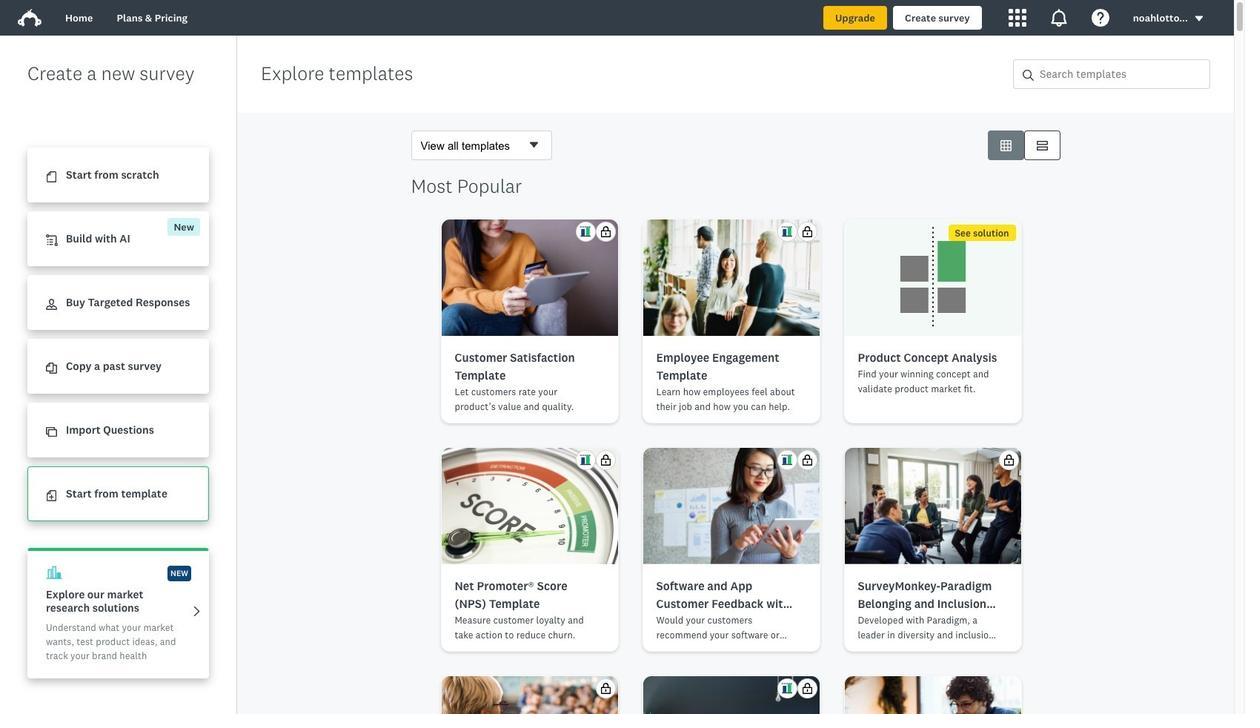 Task type: vqa. For each thing, say whether or not it's contained in the screenshot.
the rightmost StarFilled image
no



Task type: describe. For each thing, give the bounding box(es) containing it.
textboxmultiple image
[[1037, 140, 1048, 151]]

document image
[[46, 171, 57, 183]]

clone image
[[46, 427, 57, 438]]

grid image
[[1001, 140, 1012, 151]]

1 brand logo image from the top
[[18, 6, 42, 30]]

notification center icon image
[[1051, 9, 1068, 27]]

lock image for the customer satisfaction template image
[[600, 226, 611, 237]]

software and app customer feedback with nps® image
[[643, 448, 820, 564]]

net promoter® score (nps) template image
[[442, 448, 618, 564]]

3 lock image from the top
[[600, 683, 611, 694]]

employee engagement template image
[[643, 219, 820, 336]]

search image
[[1023, 70, 1034, 81]]

customer satisfaction template image
[[442, 219, 618, 336]]

documentclone image
[[46, 363, 57, 374]]

chevronright image
[[191, 606, 202, 617]]

lock image for net promoter® score (nps) template image
[[600, 455, 611, 466]]

help icon image
[[1092, 9, 1110, 27]]

surveymonkey-paradigm belonging and inclusion template image
[[845, 448, 1021, 564]]



Task type: locate. For each thing, give the bounding box(es) containing it.
0 vertical spatial lock image
[[600, 226, 611, 237]]

products icon image
[[1009, 9, 1027, 27], [1009, 9, 1027, 27]]

product concept analysis image
[[845, 219, 1021, 336]]

2 vertical spatial lock image
[[600, 683, 611, 694]]

user image
[[46, 299, 57, 310]]

2 brand logo image from the top
[[18, 9, 42, 27]]

documentplus image
[[46, 490, 57, 501]]

Search templates field
[[1034, 60, 1210, 88]]

lock image
[[802, 226, 813, 237], [802, 455, 813, 466], [1004, 455, 1015, 466], [802, 683, 813, 694]]

brand logo image
[[18, 6, 42, 30], [18, 9, 42, 27]]

1 vertical spatial lock image
[[600, 455, 611, 466]]

lock image
[[600, 226, 611, 237], [600, 455, 611, 466], [600, 683, 611, 694]]

dropdown arrow icon image
[[1195, 14, 1205, 24], [1196, 16, 1204, 21]]

1 lock image from the top
[[600, 226, 611, 237]]

2 lock image from the top
[[600, 455, 611, 466]]



